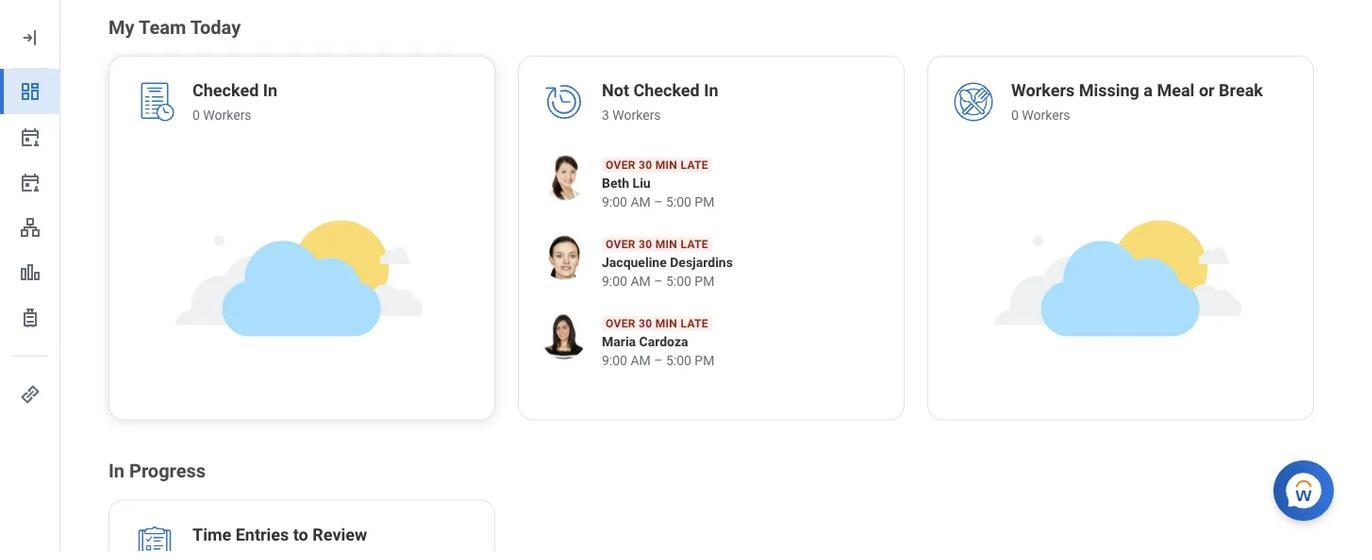 Task type: locate. For each thing, give the bounding box(es) containing it.
5:00 down cardoza
[[666, 353, 692, 368]]

2 late from the top
[[681, 238, 709, 251]]

0 vertical spatial 5:00
[[666, 194, 692, 210]]

1 vertical spatial late
[[681, 238, 709, 251]]

0 horizontal spatial 0
[[193, 107, 200, 123]]

workers
[[1012, 81, 1075, 101], [203, 107, 252, 123], [613, 107, 661, 123], [1023, 107, 1071, 123]]

1 vertical spatial am
[[631, 274, 651, 289]]

pm inside over 30 min late maria cardoza 9:00 am – 5:00 pm
[[695, 353, 715, 368]]

checked in 0 workers
[[193, 81, 278, 123]]

am down maria
[[631, 353, 651, 368]]

liu
[[633, 175, 651, 191]]

0 workers element
[[193, 106, 278, 125], [1012, 106, 1264, 125]]

0 vertical spatial pm
[[695, 194, 715, 210]]

9:00 am – 5:00 pm element down liu
[[602, 193, 715, 212]]

late
[[681, 159, 709, 172], [681, 238, 709, 251], [681, 317, 709, 330]]

1 vertical spatial 30
[[639, 238, 653, 251]]

am down liu
[[631, 194, 651, 210]]

3 over from the top
[[606, 317, 636, 330]]

– inside over 30 min late maria cardoza 9:00 am – 5:00 pm
[[654, 353, 663, 368]]

30 up the jacqueline
[[639, 238, 653, 251]]

checked
[[193, 81, 259, 101], [634, 81, 700, 101]]

min up cardoza
[[656, 317, 678, 330]]

am for jacqueline
[[631, 274, 651, 289]]

3 min from the top
[[656, 317, 678, 330]]

9:00 down maria
[[602, 353, 628, 368]]

1 vertical spatial over
[[606, 238, 636, 251]]

2 0 workers element from the left
[[1012, 106, 1264, 125]]

0 horizontal spatial checked
[[193, 81, 259, 101]]

am inside over 30 min late beth liu 9:00 am – 5:00 pm
[[631, 194, 651, 210]]

am inside over 30 min late maria cardoza 9:00 am – 5:00 pm
[[631, 353, 651, 368]]

5:00 for liu
[[666, 194, 692, 210]]

late down 3 workers element
[[681, 159, 709, 172]]

2 vertical spatial 9:00
[[602, 353, 628, 368]]

2 – from the top
[[654, 274, 663, 289]]

min down 3 workers element
[[656, 159, 678, 172]]

1 am from the top
[[631, 194, 651, 210]]

over 30 min late maria cardoza 9:00 am – 5:00 pm
[[602, 317, 715, 368]]

–
[[654, 194, 663, 210], [654, 274, 663, 289], [654, 353, 663, 368]]

1 horizontal spatial checked
[[634, 81, 700, 101]]

5:00 up the over 30 min late jacqueline desjardins 9:00 am – 5:00 pm
[[666, 194, 692, 210]]

1 vertical spatial 9:00
[[602, 274, 628, 289]]

30 up cardoza
[[639, 317, 653, 330]]

am down the jacqueline
[[631, 274, 651, 289]]

in
[[263, 81, 278, 101], [704, 81, 719, 101], [109, 460, 125, 482]]

2 9:00 am – 5:00 pm element from the top
[[602, 272, 733, 291]]

2 vertical spatial am
[[631, 353, 651, 368]]

over up the jacqueline
[[606, 238, 636, 251]]

over up maria
[[606, 317, 636, 330]]

30 inside over 30 min late maria cardoza 9:00 am – 5:00 pm
[[639, 317, 653, 330]]

0 workers element down today
[[193, 106, 278, 125]]

my team today
[[109, 16, 241, 38]]

today
[[190, 16, 241, 38]]

my
[[109, 16, 135, 38]]

task timeoff image
[[19, 307, 42, 329]]

pm
[[695, 194, 715, 210], [695, 274, 715, 289], [695, 353, 715, 368]]

1 vertical spatial min
[[656, 238, 678, 251]]

– down the jacqueline
[[654, 274, 663, 289]]

2 horizontal spatial in
[[704, 81, 719, 101]]

1 9:00 am – 5:00 pm element from the top
[[602, 193, 715, 212]]

1 over from the top
[[606, 159, 636, 172]]

2 checked from the left
[[634, 81, 700, 101]]

9:00 down the jacqueline
[[602, 274, 628, 289]]

3 9:00 from the top
[[602, 353, 628, 368]]

1 min from the top
[[656, 159, 678, 172]]

min inside over 30 min late maria cardoza 9:00 am – 5:00 pm
[[656, 317, 678, 330]]

pm inside over 30 min late beth liu 9:00 am – 5:00 pm
[[695, 194, 715, 210]]

0 vertical spatial late
[[681, 159, 709, 172]]

meal
[[1158, 81, 1195, 101]]

2 am from the top
[[631, 274, 651, 289]]

workers inside checked in 0 workers
[[203, 107, 252, 123]]

3 – from the top
[[654, 353, 663, 368]]

3 30 from the top
[[639, 317, 653, 330]]

over inside over 30 min late beth liu 9:00 am – 5:00 pm
[[606, 159, 636, 172]]

2 vertical spatial pm
[[695, 353, 715, 368]]

transformation import image
[[19, 26, 42, 49]]

2 vertical spatial 30
[[639, 317, 653, 330]]

0 workers element down a
[[1012, 106, 1264, 125]]

checked in element
[[193, 80, 278, 106]]

1 0 from the left
[[193, 107, 200, 123]]

1 vertical spatial calendar user solid image
[[19, 171, 42, 193]]

2 calendar user solid image from the top
[[19, 171, 42, 193]]

desjardins
[[670, 255, 733, 270]]

30 up liu
[[639, 159, 653, 172]]

checked up 3 workers element
[[634, 81, 700, 101]]

30 inside the over 30 min late jacqueline desjardins 9:00 am – 5:00 pm
[[639, 238, 653, 251]]

1 9:00 from the top
[[602, 194, 628, 210]]

2 over from the top
[[606, 238, 636, 251]]

– up the over 30 min late jacqueline desjardins 9:00 am – 5:00 pm
[[654, 194, 663, 210]]

over for beth
[[606, 159, 636, 172]]

1 vertical spatial –
[[654, 274, 663, 289]]

late inside over 30 min late beth liu 9:00 am – 5:00 pm
[[681, 159, 709, 172]]

2 vertical spatial min
[[656, 317, 678, 330]]

9:00 inside over 30 min late maria cardoza 9:00 am – 5:00 pm
[[602, 353, 628, 368]]

calendar user solid image up view team image
[[19, 171, 42, 193]]

– inside over 30 min late beth liu 9:00 am – 5:00 pm
[[654, 194, 663, 210]]

30 inside over 30 min late beth liu 9:00 am – 5:00 pm
[[639, 159, 653, 172]]

– inside the over 30 min late jacqueline desjardins 9:00 am – 5:00 pm
[[654, 274, 663, 289]]

5:00 inside the over 30 min late jacqueline desjardins 9:00 am – 5:00 pm
[[666, 274, 692, 289]]

chart image
[[19, 261, 42, 284]]

min inside the over 30 min late jacqueline desjardins 9:00 am – 5:00 pm
[[656, 238, 678, 251]]

9:00 down the beth
[[602, 194, 628, 210]]

0 vertical spatial 9:00
[[602, 194, 628, 210]]

3 5:00 from the top
[[666, 353, 692, 368]]

9:00 inside the over 30 min late jacqueline desjardins 9:00 am – 5:00 pm
[[602, 274, 628, 289]]

late up the desjardins
[[681, 238, 709, 251]]

9:00 am – 5:00 pm element
[[602, 193, 715, 212], [602, 272, 733, 291], [602, 351, 715, 370]]

1 checked from the left
[[193, 81, 259, 101]]

over inside the over 30 min late jacqueline desjardins 9:00 am – 5:00 pm
[[606, 238, 636, 251]]

1 vertical spatial 5:00
[[666, 274, 692, 289]]

checked inside checked in 0 workers
[[193, 81, 259, 101]]

1 horizontal spatial in
[[263, 81, 278, 101]]

calendar user solid image down dashboard icon
[[19, 126, 42, 148]]

a
[[1144, 81, 1153, 101]]

0 inside workers missing a meal or break 0 workers
[[1012, 107, 1019, 123]]

review
[[313, 525, 367, 544]]

entries
[[236, 525, 289, 544]]

2 9:00 from the top
[[602, 274, 628, 289]]

0 vertical spatial calendar user solid image
[[19, 126, 42, 148]]

min inside over 30 min late beth liu 9:00 am – 5:00 pm
[[656, 159, 678, 172]]

late inside over 30 min late maria cardoza 9:00 am – 5:00 pm
[[681, 317, 709, 330]]

over for jacqueline
[[606, 238, 636, 251]]

3
[[602, 107, 610, 123]]

over for maria
[[606, 317, 636, 330]]

9:00 am – 5:00 pm element down cardoza
[[602, 351, 715, 370]]

– down cardoza
[[654, 353, 663, 368]]

over
[[606, 159, 636, 172], [606, 238, 636, 251], [606, 317, 636, 330]]

calendar user solid image
[[19, 126, 42, 148], [19, 171, 42, 193]]

9:00 inside over 30 min late beth liu 9:00 am – 5:00 pm
[[602, 194, 628, 210]]

9:00
[[602, 194, 628, 210], [602, 274, 628, 289], [602, 353, 628, 368]]

9:00 am – 5:00 pm element for liu
[[602, 193, 715, 212]]

5:00 inside over 30 min late beth liu 9:00 am – 5:00 pm
[[666, 194, 692, 210]]

1 – from the top
[[654, 194, 663, 210]]

9:00 am – 5:00 pm element down the jacqueline
[[602, 272, 733, 291]]

min for liu
[[656, 159, 678, 172]]

1 vertical spatial pm
[[695, 274, 715, 289]]

3 late from the top
[[681, 317, 709, 330]]

workers down checked in element
[[203, 107, 252, 123]]

1 vertical spatial 9:00 am – 5:00 pm element
[[602, 272, 733, 291]]

2 vertical spatial 5:00
[[666, 353, 692, 368]]

0 vertical spatial over
[[606, 159, 636, 172]]

1 30 from the top
[[639, 159, 653, 172]]

0 vertical spatial am
[[631, 194, 651, 210]]

1 5:00 from the top
[[666, 194, 692, 210]]

late up cardoza
[[681, 317, 709, 330]]

5:00 down the desjardins
[[666, 274, 692, 289]]

am
[[631, 194, 651, 210], [631, 274, 651, 289], [631, 353, 651, 368]]

workers left "missing"
[[1012, 81, 1075, 101]]

1 0 workers element from the left
[[193, 106, 278, 125]]

min up the jacqueline
[[656, 238, 678, 251]]

workers right the 3
[[613, 107, 661, 123]]

progress
[[129, 460, 206, 482]]

0 vertical spatial –
[[654, 194, 663, 210]]

2 pm from the top
[[695, 274, 715, 289]]

1 late from the top
[[681, 159, 709, 172]]

2 vertical spatial over
[[606, 317, 636, 330]]

pm inside the over 30 min late jacqueline desjardins 9:00 am – 5:00 pm
[[695, 274, 715, 289]]

0
[[193, 107, 200, 123], [1012, 107, 1019, 123]]

1 horizontal spatial 0 workers element
[[1012, 106, 1264, 125]]

2 0 from the left
[[1012, 107, 1019, 123]]

2 vertical spatial 9:00 am – 5:00 pm element
[[602, 351, 715, 370]]

0 workers element for meal
[[1012, 106, 1264, 125]]

2 30 from the top
[[639, 238, 653, 251]]

0 vertical spatial 30
[[639, 159, 653, 172]]

5:00 for cardoza
[[666, 353, 692, 368]]

– for desjardins
[[654, 274, 663, 289]]

not checked in 3 workers
[[602, 81, 719, 123]]

3 9:00 am – 5:00 pm element from the top
[[602, 351, 715, 370]]

2 min from the top
[[656, 238, 678, 251]]

am for maria
[[631, 353, 651, 368]]

0 vertical spatial min
[[656, 159, 678, 172]]

0 vertical spatial 9:00 am – 5:00 pm element
[[602, 193, 715, 212]]

checked down today
[[193, 81, 259, 101]]

5:00 inside over 30 min late maria cardoza 9:00 am – 5:00 pm
[[666, 353, 692, 368]]

0 horizontal spatial 0 workers element
[[193, 106, 278, 125]]

in inside not checked in 3 workers
[[704, 81, 719, 101]]

1 pm from the top
[[695, 194, 715, 210]]

2 5:00 from the top
[[666, 274, 692, 289]]

over inside over 30 min late maria cardoza 9:00 am – 5:00 pm
[[606, 317, 636, 330]]

5:00
[[666, 194, 692, 210], [666, 274, 692, 289], [666, 353, 692, 368]]

over up the beth
[[606, 159, 636, 172]]

30
[[639, 159, 653, 172], [639, 238, 653, 251], [639, 317, 653, 330]]

min
[[656, 159, 678, 172], [656, 238, 678, 251], [656, 317, 678, 330]]

am inside the over 30 min late jacqueline desjardins 9:00 am – 5:00 pm
[[631, 274, 651, 289]]

3 pm from the top
[[695, 353, 715, 368]]

1 horizontal spatial 0
[[1012, 107, 1019, 123]]

2 vertical spatial late
[[681, 317, 709, 330]]

3 am from the top
[[631, 353, 651, 368]]

late inside the over 30 min late jacqueline desjardins 9:00 am – 5:00 pm
[[681, 238, 709, 251]]

2 vertical spatial –
[[654, 353, 663, 368]]



Task type: describe. For each thing, give the bounding box(es) containing it.
time
[[193, 525, 231, 544]]

30 for cardoza
[[639, 317, 653, 330]]

not
[[602, 81, 630, 101]]

in progress
[[109, 460, 206, 482]]

0 inside checked in 0 workers
[[193, 107, 200, 123]]

time entries to review
[[193, 525, 367, 544]]

9:00 am – 5:00 pm element for desjardins
[[602, 272, 733, 291]]

view team image
[[19, 216, 42, 239]]

am for beth
[[631, 194, 651, 210]]

dashboard image
[[19, 80, 42, 103]]

workers missing a meal or break element
[[1012, 80, 1264, 106]]

workers down the workers missing a meal or break element
[[1023, 107, 1071, 123]]

beth
[[602, 175, 630, 191]]

late for cardoza
[[681, 317, 709, 330]]

30 for desjardins
[[639, 238, 653, 251]]

jacqueline
[[602, 255, 667, 270]]

0 workers element for workers
[[193, 106, 278, 125]]

pm for cardoza
[[695, 353, 715, 368]]

or
[[1200, 81, 1215, 101]]

not checked in element
[[602, 80, 719, 106]]

late for liu
[[681, 159, 709, 172]]

maria
[[602, 334, 636, 350]]

workers inside not checked in 3 workers
[[613, 107, 661, 123]]

min for cardoza
[[656, 317, 678, 330]]

5:00 for desjardins
[[666, 274, 692, 289]]

navigation pane region
[[0, 0, 60, 551]]

in inside checked in 0 workers
[[263, 81, 278, 101]]

1 calendar user solid image from the top
[[19, 126, 42, 148]]

min for desjardins
[[656, 238, 678, 251]]

– for cardoza
[[654, 353, 663, 368]]

break
[[1220, 81, 1264, 101]]

3 workers element
[[602, 106, 719, 125]]

9:00 for maria cardoza
[[602, 353, 628, 368]]

9:00 am – 5:00 pm element for cardoza
[[602, 351, 715, 370]]

pm for desjardins
[[695, 274, 715, 289]]

team
[[139, 16, 186, 38]]

0 horizontal spatial in
[[109, 460, 125, 482]]

9:00 for jacqueline desjardins
[[602, 274, 628, 289]]

9:00 for beth liu
[[602, 194, 628, 210]]

checked inside not checked in 3 workers
[[634, 81, 700, 101]]

30 for liu
[[639, 159, 653, 172]]

over 30 min late jacqueline desjardins 9:00 am – 5:00 pm
[[602, 238, 733, 289]]

cardoza
[[640, 334, 689, 350]]

time entries to review element
[[193, 523, 367, 550]]

workers missing a meal or break 0 workers
[[1012, 81, 1264, 123]]

missing
[[1079, 81, 1140, 101]]

link image
[[19, 383, 42, 406]]

late for desjardins
[[681, 238, 709, 251]]

– for liu
[[654, 194, 663, 210]]

over 30 min late beth liu 9:00 am – 5:00 pm
[[602, 159, 715, 210]]

pm for liu
[[695, 194, 715, 210]]

to
[[293, 525, 308, 544]]



Task type: vqa. For each thing, say whether or not it's contained in the screenshot.
Interactive
no



